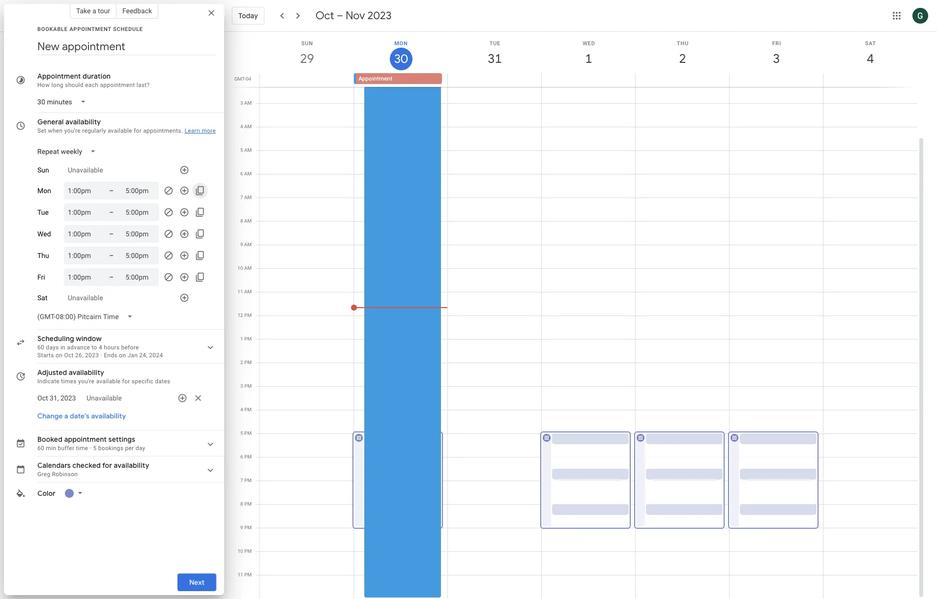 Task type: locate. For each thing, give the bounding box(es) containing it.
0 horizontal spatial tue
[[37, 209, 49, 216]]

None field
[[33, 93, 94, 111], [33, 143, 104, 160], [33, 308, 141, 326], [33, 93, 94, 111], [33, 143, 104, 160], [33, 308, 141, 326]]

2 vertical spatial for
[[102, 462, 112, 470]]

0 horizontal spatial sat
[[37, 294, 47, 302]]

Start time on Fridays text field
[[68, 272, 97, 283]]

1 vertical spatial fri
[[37, 274, 45, 281]]

Start time on Mondays text field
[[68, 185, 97, 197]]

on
[[56, 352, 63, 359], [119, 352, 126, 359]]

am down 9 am
[[244, 266, 252, 271]]

you're right when
[[64, 127, 81, 134]]

scheduling window 60 days in advance to 4 hours before starts on oct 26, 2023 · ends on jan 24, 2024
[[37, 335, 163, 359]]

1 horizontal spatial appointment
[[359, 75, 393, 82]]

grid
[[228, 32, 926, 600]]

0 vertical spatial 7
[[240, 195, 243, 200]]

0 vertical spatial ·
[[101, 352, 102, 359]]

pm for 4 pm
[[245, 407, 252, 413]]

2 am from the top
[[244, 124, 252, 129]]

am up the 12 pm
[[244, 289, 252, 295]]

pm up 7 pm
[[245, 455, 252, 460]]

3 for 3 pm
[[241, 384, 243, 389]]

availability up regularly
[[66, 118, 101, 126]]

1 horizontal spatial 2
[[679, 51, 686, 67]]

unavailable for sun
[[68, 166, 103, 174]]

oct left nov
[[316, 9, 334, 23]]

thu left start time on thursdays text box
[[37, 252, 49, 260]]

0 vertical spatial 1
[[585, 51, 592, 67]]

1 horizontal spatial sat
[[866, 40, 877, 47]]

pm down 4 pm at the bottom of the page
[[245, 431, 252, 436]]

0 horizontal spatial thu
[[37, 252, 49, 260]]

1 inside wed 1
[[585, 51, 592, 67]]

wed up wednesday, november 1 element
[[583, 40, 596, 47]]

11 up the 12
[[238, 289, 243, 295]]

12 pm
[[238, 313, 252, 318]]

schedule
[[113, 26, 143, 32]]

0 vertical spatial 9
[[240, 242, 243, 247]]

0 vertical spatial 10
[[238, 266, 243, 271]]

10
[[238, 266, 243, 271], [238, 549, 243, 555]]

am down "7 am"
[[244, 218, 252, 224]]

wed left start time on wednesdays text box
[[37, 230, 51, 238]]

today button
[[232, 4, 265, 28]]

– for mon
[[109, 187, 114, 195]]

am for 9 am
[[244, 242, 252, 247]]

on left 'jan'
[[119, 352, 126, 359]]

Start time on Wednesdays text field
[[68, 228, 97, 240]]

End time on Fridays text field
[[126, 272, 155, 283]]

6 am from the top
[[244, 218, 252, 224]]

0 vertical spatial 60
[[37, 344, 44, 351]]

unavailable down adjusted availability indicate times you're available for specific dates
[[87, 395, 122, 402]]

9 am
[[240, 242, 252, 247]]

0 horizontal spatial a
[[64, 412, 68, 421]]

– left end time on fridays text box
[[109, 274, 114, 281]]

5
[[240, 148, 243, 153], [241, 431, 243, 436], [93, 445, 97, 452]]

2023 down to
[[85, 352, 99, 359]]

duration
[[83, 72, 111, 81]]

appointment button
[[356, 73, 442, 84]]

pm right the 12
[[245, 313, 252, 318]]

0 vertical spatial 2023
[[368, 9, 392, 23]]

on down in
[[56, 352, 63, 359]]

2 11 from the top
[[238, 573, 243, 578]]

60 inside booked appointment settings 60 min buffer time · 5 bookings per day
[[37, 445, 44, 452]]

11 for 11 am
[[238, 289, 243, 295]]

general
[[37, 118, 64, 126]]

sat inside 'grid'
[[866, 40, 877, 47]]

1 horizontal spatial oct
[[316, 9, 334, 23]]

1 vertical spatial 2
[[241, 360, 243, 366]]

for inside the general availability set when you're regularly available for appointments. learn more
[[134, 127, 142, 134]]

oct
[[316, 9, 334, 23], [64, 352, 74, 359]]

1 vertical spatial thu
[[37, 252, 49, 260]]

0 vertical spatial tue
[[490, 40, 501, 47]]

2023 right nov
[[368, 9, 392, 23]]

mon left start time on mondays text field
[[37, 187, 51, 195]]

a
[[92, 7, 96, 15], [64, 412, 68, 421]]

1 horizontal spatial a
[[92, 7, 96, 15]]

1 vertical spatial mon
[[37, 187, 51, 195]]

– right start time on thursdays text box
[[109, 252, 114, 260]]

sun inside sun 29
[[302, 40, 313, 47]]

feedback
[[122, 7, 152, 15]]

2 60 from the top
[[37, 445, 44, 452]]

8 for 8 pm
[[241, 502, 243, 507]]

thu inside 'grid'
[[677, 40, 689, 47]]

1 horizontal spatial 2023
[[368, 9, 392, 23]]

thu for thu
[[37, 252, 49, 260]]

12 pm from the top
[[245, 573, 252, 578]]

sat up saturday, november 4 "element"
[[866, 40, 877, 47]]

1 10 from the top
[[238, 266, 243, 271]]

available down ends
[[96, 378, 121, 385]]

0 vertical spatial 8
[[240, 218, 243, 224]]

appointment up long
[[37, 72, 81, 81]]

0 horizontal spatial for
[[102, 462, 112, 470]]

pm up 3 pm
[[245, 360, 252, 366]]

2023
[[368, 9, 392, 23], [85, 352, 99, 359]]

1 vertical spatial 3
[[240, 100, 243, 106]]

1 vertical spatial 60
[[37, 445, 44, 452]]

11 down 10 pm
[[238, 573, 243, 578]]

60 left min at the bottom
[[37, 445, 44, 452]]

3 am from the top
[[244, 148, 252, 153]]

tue up 31
[[490, 40, 501, 47]]

1 vertical spatial appointment
[[64, 435, 107, 444]]

1 horizontal spatial mon
[[395, 40, 408, 47]]

thu for thu 2
[[677, 40, 689, 47]]

pm down 8 pm
[[245, 525, 252, 531]]

2 horizontal spatial for
[[134, 127, 142, 134]]

for
[[134, 127, 142, 134], [122, 378, 130, 385], [102, 462, 112, 470]]

take
[[76, 7, 91, 15]]

appointment
[[100, 82, 135, 89], [64, 435, 107, 444]]

calendars checked for availability greg robinson
[[37, 462, 149, 478]]

am up 6 am
[[244, 148, 252, 153]]

8 down "7 am"
[[240, 218, 243, 224]]

5 for 5 pm
[[241, 431, 243, 436]]

10 for 10 pm
[[238, 549, 243, 555]]

1 11 from the top
[[238, 289, 243, 295]]

4 inside scheduling window 60 days in advance to 4 hours before starts on oct 26, 2023 · ends on jan 24, 2024
[[99, 344, 102, 351]]

0 vertical spatial a
[[92, 7, 96, 15]]

pm for 11 pm
[[245, 573, 252, 578]]

you're inside adjusted availability indicate times you're available for specific dates
[[78, 378, 95, 385]]

appointment down the duration
[[100, 82, 135, 89]]

fri for fri 3
[[773, 40, 782, 47]]

appointment inside appointment duration how long should each appointment last?
[[100, 82, 135, 89]]

oct – nov 2023
[[316, 9, 392, 23]]

take a tour
[[76, 7, 110, 15]]

0 vertical spatial fri
[[773, 40, 782, 47]]

1 vertical spatial for
[[122, 378, 130, 385]]

1 vertical spatial you're
[[78, 378, 95, 385]]

11 pm
[[238, 573, 252, 578]]

0 horizontal spatial ·
[[90, 445, 92, 452]]

10 up '11 am'
[[238, 266, 243, 271]]

9 pm
[[241, 525, 252, 531]]

1 horizontal spatial fri
[[773, 40, 782, 47]]

1 6 from the top
[[240, 171, 243, 177]]

wed for wed
[[37, 230, 51, 238]]

1 vertical spatial 2023
[[85, 352, 99, 359]]

a left 'tour'
[[92, 7, 96, 15]]

1 vertical spatial sat
[[37, 294, 47, 302]]

mon
[[395, 40, 408, 47], [37, 187, 51, 195]]

11 for 11 pm
[[238, 573, 243, 578]]

11
[[238, 289, 243, 295], [238, 573, 243, 578]]

1 down the 12
[[241, 337, 243, 342]]

bookable appointment schedule
[[37, 26, 143, 32]]

0 horizontal spatial 2
[[241, 360, 243, 366]]

4
[[867, 51, 874, 67], [240, 124, 243, 129], [99, 344, 102, 351], [241, 407, 243, 413]]

you're for general
[[64, 127, 81, 134]]

– right start time on tuesdays text field
[[109, 209, 114, 216]]

you're inside the general availability set when you're regularly available for appointments. learn more
[[64, 127, 81, 134]]

am up the 4 am
[[244, 100, 252, 106]]

for left the appointments.
[[134, 127, 142, 134]]

5 down 4 pm at the bottom of the page
[[241, 431, 243, 436]]

settings
[[108, 435, 135, 444]]

pm up 4 pm at the bottom of the page
[[245, 384, 252, 389]]

0 horizontal spatial wed
[[37, 230, 51, 238]]

1 vertical spatial 11
[[238, 573, 243, 578]]

5 up 6 am
[[240, 148, 243, 153]]

wed 1
[[583, 40, 596, 67]]

2 6 from the top
[[241, 455, 243, 460]]

availability inside calendars checked for availability greg robinson
[[114, 462, 149, 470]]

fri up the friday, november 3 element
[[773, 40, 782, 47]]

checked
[[72, 462, 101, 470]]

am down 8 am
[[244, 242, 252, 247]]

1 horizontal spatial for
[[122, 378, 130, 385]]

availability down 26,
[[69, 369, 104, 377]]

0 vertical spatial available
[[108, 127, 132, 134]]

10 pm from the top
[[245, 525, 252, 531]]

10 up 11 pm on the bottom
[[238, 549, 243, 555]]

per
[[125, 445, 134, 452]]

1 horizontal spatial wed
[[583, 40, 596, 47]]

0 vertical spatial mon
[[395, 40, 408, 47]]

0 vertical spatial sat
[[866, 40, 877, 47]]

3 pm from the top
[[245, 360, 252, 366]]

1 vertical spatial 1
[[241, 337, 243, 342]]

2 8 from the top
[[241, 502, 243, 507]]

6 am
[[240, 171, 252, 177]]

appointment row
[[255, 73, 926, 87]]

7 up 8 pm
[[241, 478, 243, 484]]

appointment up time
[[64, 435, 107, 444]]

nov
[[346, 9, 365, 23]]

scheduling
[[37, 335, 74, 343]]

1 horizontal spatial thu
[[677, 40, 689, 47]]

0 vertical spatial 6
[[240, 171, 243, 177]]

am up 8 am
[[244, 195, 252, 200]]

am for 7 am
[[244, 195, 252, 200]]

1 vertical spatial 5
[[241, 431, 243, 436]]

more
[[202, 127, 216, 134]]

pm down 10 pm
[[245, 573, 252, 578]]

fri left the start time on fridays text box
[[37, 274, 45, 281]]

1 horizontal spatial on
[[119, 352, 126, 359]]

7
[[240, 195, 243, 200], [241, 478, 243, 484]]

availability up "settings"
[[91, 412, 126, 421]]

am down 3 am
[[244, 124, 252, 129]]

1 horizontal spatial 1
[[585, 51, 592, 67]]

appointments.
[[143, 127, 183, 134]]

thu
[[677, 40, 689, 47], [37, 252, 49, 260]]

appointment duration how long should each appointment last?
[[37, 72, 150, 89]]

1 vertical spatial sun
[[37, 166, 49, 174]]

6 pm from the top
[[245, 431, 252, 436]]

2 pm
[[241, 360, 252, 366]]

pm down 9 pm
[[245, 549, 252, 555]]

cell
[[260, 32, 354, 600], [351, 32, 448, 600], [448, 32, 542, 600], [541, 32, 636, 600], [635, 32, 730, 600], [729, 32, 824, 600], [824, 32, 918, 600], [260, 73, 354, 85], [448, 73, 542, 85], [542, 73, 636, 85], [636, 73, 730, 85], [730, 73, 824, 85]]

tue
[[490, 40, 501, 47], [37, 209, 49, 216]]

5 pm from the top
[[245, 407, 252, 413]]

9 pm from the top
[[245, 502, 252, 507]]

4 pm
[[241, 407, 252, 413]]

9 up 10 am on the left top of page
[[240, 242, 243, 247]]

0 horizontal spatial oct
[[64, 352, 74, 359]]

tue inside tue 31
[[490, 40, 501, 47]]

6 up "7 am"
[[240, 171, 243, 177]]

0 vertical spatial 2
[[679, 51, 686, 67]]

Start time on Tuesdays text field
[[68, 207, 97, 218]]

8 down 7 pm
[[241, 502, 243, 507]]

0 vertical spatial you're
[[64, 127, 81, 134]]

1 8 from the top
[[240, 218, 243, 224]]

5 am from the top
[[244, 195, 252, 200]]

1 am from the top
[[244, 100, 252, 106]]

am for 6 am
[[244, 171, 252, 177]]

5 pm
[[241, 431, 252, 436]]

– left end time on wednesdays text field at left
[[109, 230, 114, 238]]

8 am from the top
[[244, 266, 252, 271]]

1 60 from the top
[[37, 344, 44, 351]]

0 vertical spatial wed
[[583, 40, 596, 47]]

7 for 7 am
[[240, 195, 243, 200]]

2 vertical spatial 3
[[241, 384, 243, 389]]

thu 2
[[677, 40, 689, 67]]

5 right time
[[93, 445, 97, 452]]

7 pm from the top
[[245, 455, 252, 460]]

9 for 9 am
[[240, 242, 243, 247]]

unavailable up start time on mondays text field
[[68, 166, 103, 174]]

11 pm from the top
[[245, 549, 252, 555]]

thu up thursday, november 2 element
[[677, 40, 689, 47]]

9
[[240, 242, 243, 247], [241, 525, 243, 531]]

1 vertical spatial oct
[[64, 352, 74, 359]]

grid containing 29
[[228, 32, 926, 600]]

monday, october 30, today element
[[390, 48, 413, 70]]

0 horizontal spatial fri
[[37, 274, 45, 281]]

sat up scheduling
[[37, 294, 47, 302]]

sat 4
[[866, 40, 877, 67]]

pm up 2 pm
[[245, 337, 252, 342]]

4 am from the top
[[244, 171, 252, 177]]

pm up 8 pm
[[245, 478, 252, 484]]

10 am
[[238, 266, 252, 271]]

1 vertical spatial unavailable
[[68, 294, 103, 302]]

4 pm from the top
[[245, 384, 252, 389]]

tue left start time on tuesdays text field
[[37, 209, 49, 216]]

sun down set
[[37, 166, 49, 174]]

pm down 3 pm
[[245, 407, 252, 413]]

· right time
[[90, 445, 92, 452]]

1 horizontal spatial ·
[[101, 352, 102, 359]]

9 up 10 pm
[[241, 525, 243, 531]]

– right start time on mondays text field
[[109, 187, 114, 195]]

1 horizontal spatial sun
[[302, 40, 313, 47]]

available right regularly
[[108, 127, 132, 134]]

mon inside mon 30
[[395, 40, 408, 47]]

for down the bookings on the left of page
[[102, 462, 112, 470]]

unavailable down the start time on fridays text box
[[68, 294, 103, 302]]

you're for adjusted
[[78, 378, 95, 385]]

1 vertical spatial 7
[[241, 478, 243, 484]]

available inside the general availability set when you're regularly available for appointments. learn more
[[108, 127, 132, 134]]

you're right times
[[78, 378, 95, 385]]

1 7 from the top
[[240, 195, 243, 200]]

1 vertical spatial 8
[[241, 502, 243, 507]]

wednesday, november 1 element
[[578, 48, 601, 70]]

bookings
[[98, 445, 124, 452]]

1 vertical spatial tue
[[37, 209, 49, 216]]

you're
[[64, 127, 81, 134], [78, 378, 95, 385]]

0 vertical spatial unavailable
[[68, 166, 103, 174]]

regularly
[[82, 127, 106, 134]]

3 am
[[240, 100, 252, 106]]

2 inside the thu 2
[[679, 51, 686, 67]]

0 vertical spatial for
[[134, 127, 142, 134]]

1 vertical spatial ·
[[90, 445, 92, 452]]

am for 8 am
[[244, 218, 252, 224]]

mon for mon
[[37, 187, 51, 195]]

appointment inside appointment button
[[359, 75, 393, 82]]

·
[[101, 352, 102, 359], [90, 445, 92, 452]]

6 pm
[[241, 455, 252, 460]]

8 pm from the top
[[245, 478, 252, 484]]

7 am from the top
[[244, 242, 252, 247]]

should
[[65, 82, 84, 89]]

0 horizontal spatial on
[[56, 352, 63, 359]]

bookable
[[37, 26, 68, 32]]

appointment inside appointment duration how long should each appointment last?
[[37, 72, 81, 81]]

0 vertical spatial 5
[[240, 148, 243, 153]]

3 for 3 am
[[240, 100, 243, 106]]

6 for 6 am
[[240, 171, 243, 177]]

· left ends
[[101, 352, 102, 359]]

1 vertical spatial wed
[[37, 230, 51, 238]]

mon up monday, october 30, today element
[[395, 40, 408, 47]]

9 am from the top
[[244, 289, 252, 295]]

0 horizontal spatial appointment
[[37, 72, 81, 81]]

availability down per
[[114, 462, 149, 470]]

0 vertical spatial sun
[[302, 40, 313, 47]]

pm for 3 pm
[[245, 384, 252, 389]]

6
[[240, 171, 243, 177], [241, 455, 243, 460]]

7 up 8 am
[[240, 195, 243, 200]]

wed
[[583, 40, 596, 47], [37, 230, 51, 238]]

60 up starts
[[37, 344, 44, 351]]

oct down in
[[64, 352, 74, 359]]

1 vertical spatial 6
[[241, 455, 243, 460]]

3 pm
[[241, 384, 252, 389]]

1 pm from the top
[[245, 313, 252, 318]]

a for change
[[64, 412, 68, 421]]

1 vertical spatial available
[[96, 378, 121, 385]]

am for 5 am
[[244, 148, 252, 153]]

am up "7 am"
[[244, 171, 252, 177]]

sat
[[866, 40, 877, 47], [37, 294, 47, 302]]

sunday, october 29 element
[[296, 48, 319, 70]]

mon for mon 30
[[395, 40, 408, 47]]

pm up 9 pm
[[245, 502, 252, 507]]

End time on Thursdays text field
[[126, 250, 155, 262]]

1 horizontal spatial tue
[[490, 40, 501, 47]]

sun for sun
[[37, 166, 49, 174]]

gmt-04
[[235, 76, 251, 82]]

2 7 from the top
[[241, 478, 243, 484]]

fri
[[773, 40, 782, 47], [37, 274, 45, 281]]

2 9 from the top
[[241, 525, 243, 531]]

row
[[256, 32, 918, 600]]

–
[[337, 9, 343, 23], [109, 187, 114, 195], [109, 209, 114, 216], [109, 230, 114, 238], [109, 252, 114, 260], [109, 274, 114, 281]]

6 up 7 pm
[[241, 455, 243, 460]]

2 pm from the top
[[245, 337, 252, 342]]

1 vertical spatial 9
[[241, 525, 243, 531]]

1 vertical spatial 10
[[238, 549, 243, 555]]

pm for 2 pm
[[245, 360, 252, 366]]

window
[[76, 335, 102, 343]]

appointment down monday, october 30, today element
[[359, 75, 393, 82]]

2 10 from the top
[[238, 549, 243, 555]]

0 vertical spatial 11
[[238, 289, 243, 295]]

2 vertical spatial 5
[[93, 445, 97, 452]]

8 am
[[240, 218, 252, 224]]

5 am
[[240, 148, 252, 153]]

0 horizontal spatial mon
[[37, 187, 51, 195]]

0 horizontal spatial sun
[[37, 166, 49, 174]]

wed inside 'grid'
[[583, 40, 596, 47]]

1 up appointment row
[[585, 51, 592, 67]]

sun up 29
[[302, 40, 313, 47]]

advance
[[67, 344, 90, 351]]

– for fri
[[109, 274, 114, 281]]

pm for 10 pm
[[245, 549, 252, 555]]

0 vertical spatial 3
[[773, 51, 780, 67]]

0 vertical spatial thu
[[677, 40, 689, 47]]

9 for 9 pm
[[241, 525, 243, 531]]

0 vertical spatial appointment
[[100, 82, 135, 89]]

0 horizontal spatial 2023
[[85, 352, 99, 359]]

gmt-
[[235, 76, 246, 82]]

1 9 from the top
[[240, 242, 243, 247]]

8 for 8 am
[[240, 218, 243, 224]]

tuesday, october 31 element
[[484, 48, 507, 70]]

for left specific
[[122, 378, 130, 385]]

a left date's
[[64, 412, 68, 421]]

1 vertical spatial a
[[64, 412, 68, 421]]

pm for 12 pm
[[245, 313, 252, 318]]



Task type: describe. For each thing, give the bounding box(es) containing it.
pm for 8 pm
[[245, 502, 252, 507]]

booked appointment settings 60 min buffer time · 5 bookings per day
[[37, 435, 145, 452]]

tue for tue 31
[[490, 40, 501, 47]]

3 inside fri 3
[[773, 51, 780, 67]]

each
[[85, 82, 98, 89]]

11 am
[[238, 289, 252, 295]]

availability inside the general availability set when you're regularly available for appointments. learn more
[[66, 118, 101, 126]]

8 pm
[[241, 502, 252, 507]]

26,
[[75, 352, 84, 359]]

for inside adjusted availability indicate times you're available for specific dates
[[122, 378, 130, 385]]

to
[[92, 344, 97, 351]]

pm for 5 pm
[[245, 431, 252, 436]]

long
[[51, 82, 63, 89]]

jan
[[128, 352, 138, 359]]

min
[[46, 445, 56, 452]]

pm for 6 pm
[[245, 455, 252, 460]]

in
[[60, 344, 65, 351]]

sun 29
[[300, 40, 314, 67]]

when
[[48, 127, 63, 134]]

Start time on Thursdays text field
[[68, 250, 97, 262]]

date's
[[70, 412, 90, 421]]

availability inside button
[[91, 412, 126, 421]]

last?
[[137, 82, 150, 89]]

change
[[37, 412, 63, 421]]

7 pm
[[241, 478, 252, 484]]

End time on Wednesdays text field
[[126, 228, 155, 240]]

mon 30
[[394, 40, 408, 67]]

wed for wed 1
[[583, 40, 596, 47]]

4 am
[[240, 124, 252, 129]]

availability inside adjusted availability indicate times you're available for specific dates
[[69, 369, 104, 377]]

learn
[[185, 127, 200, 134]]

7 for 7 pm
[[241, 478, 243, 484]]

saturday, november 4 element
[[860, 48, 882, 70]]

0 vertical spatial oct
[[316, 9, 334, 23]]

take a tour button
[[70, 3, 117, 19]]

tue for tue
[[37, 209, 49, 216]]

pm for 9 pm
[[245, 525, 252, 531]]

greg
[[37, 471, 50, 478]]

2023 inside scheduling window 60 days in advance to 4 hours before starts on oct 26, 2023 · ends on jan 24, 2024
[[85, 352, 99, 359]]

how
[[37, 82, 50, 89]]

· inside booked appointment settings 60 min buffer time · 5 bookings per day
[[90, 445, 92, 452]]

2 on from the left
[[119, 352, 126, 359]]

specific
[[132, 378, 154, 385]]

adjusted availability indicate times you're available for specific dates
[[37, 369, 171, 385]]

fri for fri
[[37, 274, 45, 281]]

tour
[[98, 7, 110, 15]]

10 pm
[[238, 549, 252, 555]]

2 vertical spatial unavailable
[[87, 395, 122, 402]]

friday, november 3 element
[[766, 48, 788, 70]]

tue 31
[[488, 40, 502, 67]]

days
[[46, 344, 59, 351]]

Add title text field
[[37, 39, 216, 54]]

sat for sat
[[37, 294, 47, 302]]

appointment inside booked appointment settings 60 min buffer time · 5 bookings per day
[[64, 435, 107, 444]]

oct inside scheduling window 60 days in advance to 4 hours before starts on oct 26, 2023 · ends on jan 24, 2024
[[64, 352, 74, 359]]

adjusted
[[37, 369, 67, 377]]

pm for 1 pm
[[245, 337, 252, 342]]

· inside scheduling window 60 days in advance to 4 hours before starts on oct 26, 2023 · ends on jan 24, 2024
[[101, 352, 102, 359]]

learn more link
[[185, 127, 216, 134]]

sun for sun 29
[[302, 40, 313, 47]]

change a date's availability
[[37, 412, 126, 421]]

sat for sat 4
[[866, 40, 877, 47]]

04
[[246, 76, 251, 82]]

booked
[[37, 435, 63, 444]]

starts
[[37, 352, 54, 359]]

ends
[[104, 352, 117, 359]]

pm for 7 pm
[[245, 478, 252, 484]]

Date text field
[[37, 393, 76, 404]]

– left nov
[[337, 9, 343, 23]]

6 for 6 pm
[[241, 455, 243, 460]]

buffer
[[58, 445, 74, 452]]

10 for 10 am
[[238, 266, 243, 271]]

5 for 5 am
[[240, 148, 243, 153]]

End time on Tuesdays text field
[[126, 207, 155, 218]]

calendars
[[37, 462, 71, 470]]

feedback button
[[117, 3, 158, 19]]

am for 11 am
[[244, 289, 252, 295]]

12
[[238, 313, 243, 318]]

2024
[[149, 352, 163, 359]]

4 inside sat 4
[[867, 51, 874, 67]]

1 on from the left
[[56, 352, 63, 359]]

31
[[488, 51, 502, 67]]

hours
[[104, 344, 120, 351]]

next button
[[178, 571, 216, 595]]

– for wed
[[109, 230, 114, 238]]

set
[[37, 127, 46, 134]]

1 pm
[[241, 337, 252, 342]]

unavailable for sat
[[68, 294, 103, 302]]

appointment
[[70, 26, 111, 32]]

dates
[[155, 378, 171, 385]]

fri 3
[[773, 40, 782, 67]]

60 inside scheduling window 60 days in advance to 4 hours before starts on oct 26, 2023 · ends on jan 24, 2024
[[37, 344, 44, 351]]

next
[[189, 579, 205, 587]]

7 am
[[240, 195, 252, 200]]

29
[[300, 51, 314, 67]]

End time on Mondays text field
[[126, 185, 155, 197]]

color
[[37, 490, 56, 498]]

appointment for appointment duration how long should each appointment last?
[[37, 72, 81, 81]]

thursday, november 2 element
[[672, 48, 694, 70]]

before
[[121, 344, 139, 351]]

– for thu
[[109, 252, 114, 260]]

general availability set when you're regularly available for appointments. learn more
[[37, 118, 216, 134]]

am for 3 am
[[244, 100, 252, 106]]

am for 4 am
[[244, 124, 252, 129]]

appointment for appointment
[[359, 75, 393, 82]]

a for take
[[92, 7, 96, 15]]

am for 10 am
[[244, 266, 252, 271]]

robinson
[[52, 471, 78, 478]]

time
[[76, 445, 88, 452]]

today
[[239, 11, 258, 20]]

0 horizontal spatial 1
[[241, 337, 243, 342]]

– for tue
[[109, 209, 114, 216]]

30
[[394, 51, 407, 67]]

available inside adjusted availability indicate times you're available for specific dates
[[96, 378, 121, 385]]

5 inside booked appointment settings 60 min buffer time · 5 bookings per day
[[93, 445, 97, 452]]

day
[[136, 445, 145, 452]]

for inside calendars checked for availability greg robinson
[[102, 462, 112, 470]]

change a date's availability button
[[33, 407, 130, 425]]



Task type: vqa. For each thing, say whether or not it's contained in the screenshot.
the Thu 2
yes



